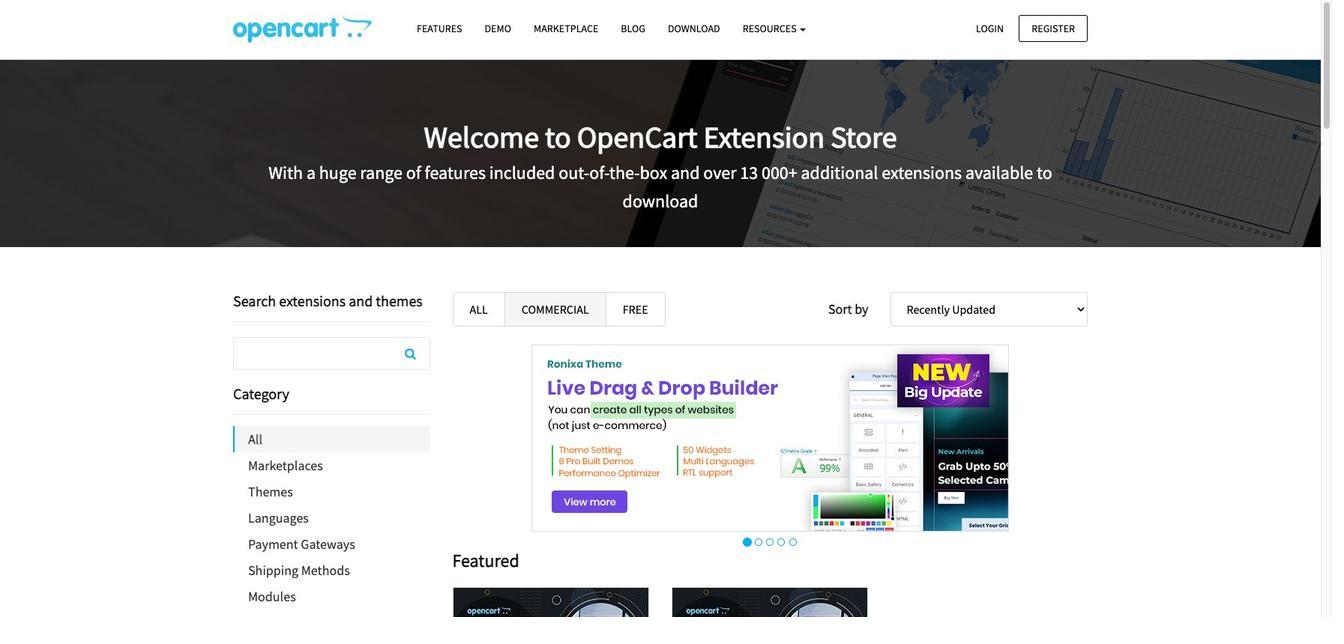 Task type: describe. For each thing, give the bounding box(es) containing it.
themes
[[376, 292, 423, 310]]

out-
[[559, 161, 589, 184]]

box
[[640, 161, 667, 184]]

methods
[[301, 562, 350, 580]]

0 horizontal spatial extensions
[[279, 292, 346, 310]]

free link
[[606, 292, 665, 327]]

marketplaces link
[[233, 453, 430, 479]]

payment gateways link
[[233, 532, 430, 558]]

1 vertical spatial and
[[349, 292, 373, 310]]

shipping
[[248, 562, 299, 580]]

demo
[[485, 22, 511, 35]]

themes link
[[233, 479, 430, 505]]

all link for commercial
[[452, 292, 505, 327]]

all for commercial
[[470, 302, 488, 317]]

sort by
[[828, 301, 869, 318]]

a
[[307, 161, 316, 184]]

register link
[[1019, 15, 1088, 42]]

13
[[740, 161, 758, 184]]

available
[[966, 161, 1033, 184]]

commercial
[[522, 302, 589, 317]]

commercial link
[[504, 292, 606, 327]]

languages
[[248, 510, 309, 527]]

download
[[668, 22, 720, 35]]

free
[[623, 302, 648, 317]]

opencart
[[577, 118, 698, 156]]

by
[[855, 301, 869, 318]]

shipping methods link
[[233, 558, 430, 584]]

all for marketplaces
[[248, 431, 262, 448]]

features
[[425, 161, 486, 184]]

opencart extensions image
[[233, 16, 372, 43]]

extension
[[704, 118, 825, 156]]

of-
[[589, 161, 609, 184]]

features
[[417, 22, 462, 35]]

blog link
[[610, 16, 657, 42]]

marketplace link
[[523, 16, 610, 42]]

demo link
[[473, 16, 523, 42]]



Task type: locate. For each thing, give the bounding box(es) containing it.
1 horizontal spatial to
[[1037, 161, 1053, 184]]

1 vertical spatial extensions
[[279, 292, 346, 310]]

sort
[[828, 301, 852, 318]]

0 vertical spatial to
[[545, 118, 571, 156]]

payment gateways
[[248, 536, 355, 553]]

download link
[[657, 16, 732, 42]]

all link for marketplaces
[[235, 427, 430, 453]]

gateways
[[301, 536, 355, 553]]

search
[[233, 292, 276, 310]]

of
[[406, 161, 421, 184]]

0 vertical spatial all
[[470, 302, 488, 317]]

blog
[[621, 22, 646, 35]]

category
[[233, 385, 289, 403]]

1 vertical spatial all link
[[235, 427, 430, 453]]

opencart 3 development masterclass image
[[673, 588, 868, 618]]

over
[[703, 161, 737, 184]]

1 horizontal spatial extensions
[[882, 161, 962, 184]]

featured
[[452, 550, 519, 573]]

register
[[1032, 21, 1075, 35]]

1 horizontal spatial all
[[470, 302, 488, 317]]

languages link
[[233, 505, 430, 532]]

search image
[[405, 348, 416, 360]]

to right available
[[1037, 161, 1053, 184]]

0 vertical spatial extensions
[[882, 161, 962, 184]]

000+
[[762, 161, 798, 184]]

to
[[545, 118, 571, 156], [1037, 161, 1053, 184]]

and
[[671, 161, 700, 184], [349, 292, 373, 310]]

features link
[[406, 16, 473, 42]]

login link
[[963, 15, 1017, 42]]

welcome
[[424, 118, 539, 156]]

themes
[[248, 484, 293, 501]]

0 vertical spatial and
[[671, 161, 700, 184]]

payment
[[248, 536, 298, 553]]

0 vertical spatial all link
[[452, 292, 505, 327]]

the-
[[609, 161, 640, 184]]

resources
[[743, 22, 799, 35]]

huge
[[319, 161, 357, 184]]

resources link
[[732, 16, 818, 42]]

extensions down store
[[882, 161, 962, 184]]

modules
[[248, 589, 296, 606]]

download
[[623, 190, 698, 213]]

all link
[[452, 292, 505, 327], [235, 427, 430, 453]]

0 horizontal spatial to
[[545, 118, 571, 156]]

0 horizontal spatial all link
[[235, 427, 430, 453]]

0 horizontal spatial all
[[248, 431, 262, 448]]

and right box
[[671, 161, 700, 184]]

to up the out-
[[545, 118, 571, 156]]

extensions inside welcome to opencart extension store with a huge range of features included out-of-the-box and over 13 000+ additional extensions available to download
[[882, 161, 962, 184]]

opencart 4 development masterclass image
[[453, 588, 648, 618]]

included
[[489, 161, 555, 184]]

1 vertical spatial to
[[1037, 161, 1053, 184]]

search extensions and themes
[[233, 292, 423, 310]]

and inside welcome to opencart extension store with a huge range of features included out-of-the-box and over 13 000+ additional extensions available to download
[[671, 161, 700, 184]]

and left themes
[[349, 292, 373, 310]]

shipping methods
[[248, 562, 350, 580]]

1 horizontal spatial and
[[671, 161, 700, 184]]

extensions
[[882, 161, 962, 184], [279, 292, 346, 310]]

login
[[976, 21, 1004, 35]]

store
[[831, 118, 897, 156]]

ronixa opencart theme builder image
[[531, 345, 1009, 532]]

welcome to opencart extension store with a huge range of features included out-of-the-box and over 13 000+ additional extensions available to download
[[269, 118, 1053, 213]]

marketplace
[[534, 22, 599, 35]]

extensions right search
[[279, 292, 346, 310]]

None text field
[[234, 338, 429, 370]]

modules link
[[233, 584, 430, 610]]

1 horizontal spatial all link
[[452, 292, 505, 327]]

range
[[360, 161, 403, 184]]

0 horizontal spatial and
[[349, 292, 373, 310]]

all
[[470, 302, 488, 317], [248, 431, 262, 448]]

additional
[[801, 161, 878, 184]]

with
[[269, 161, 303, 184]]

marketplaces
[[248, 457, 323, 475]]

1 vertical spatial all
[[248, 431, 262, 448]]



Task type: vqa. For each thing, say whether or not it's contained in the screenshot.
topmost 'and'
yes



